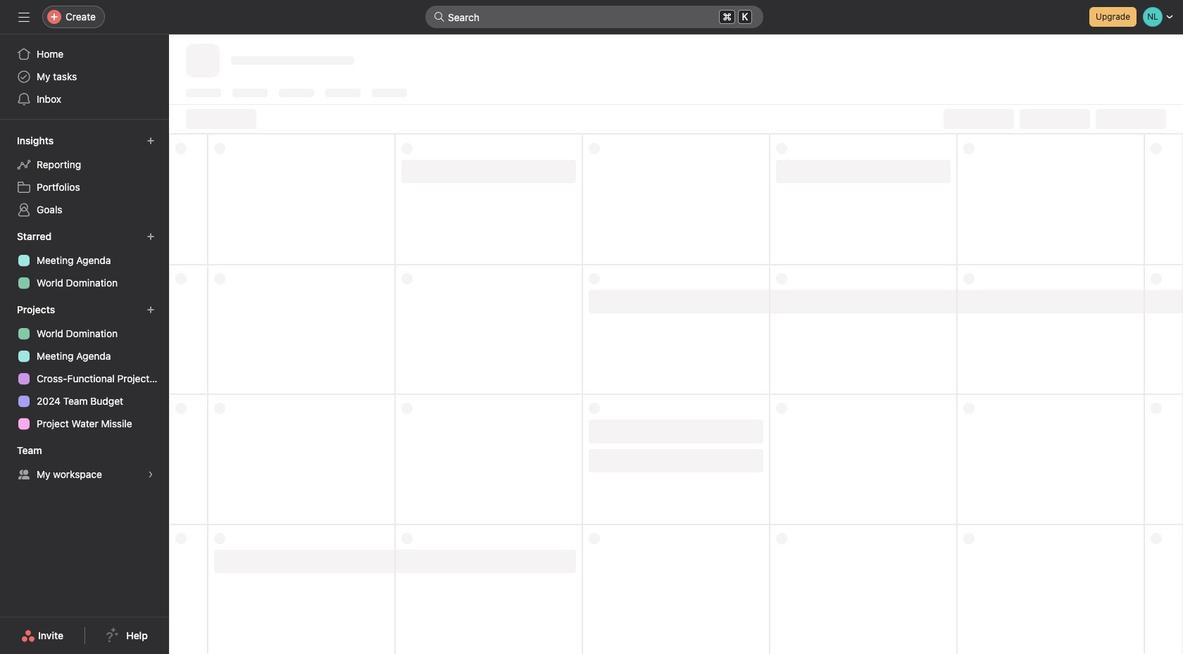 Task type: vqa. For each thing, say whether or not it's contained in the screenshot.
See details, My workspace image
yes



Task type: locate. For each thing, give the bounding box(es) containing it.
new insights image
[[146, 137, 155, 145]]

prominent image
[[434, 11, 445, 23]]

None field
[[425, 6, 763, 28]]

hide sidebar image
[[18, 11, 30, 23]]

Search tasks, projects, and more text field
[[425, 6, 763, 28]]



Task type: describe. For each thing, give the bounding box(es) containing it.
global element
[[0, 35, 169, 119]]

starred element
[[0, 224, 169, 297]]

new project or portfolio image
[[146, 306, 155, 314]]

insights element
[[0, 128, 169, 224]]

add items to starred image
[[146, 232, 155, 241]]

see details, my workspace image
[[146, 470, 155, 479]]

teams element
[[0, 438, 169, 489]]

projects element
[[0, 297, 169, 438]]



